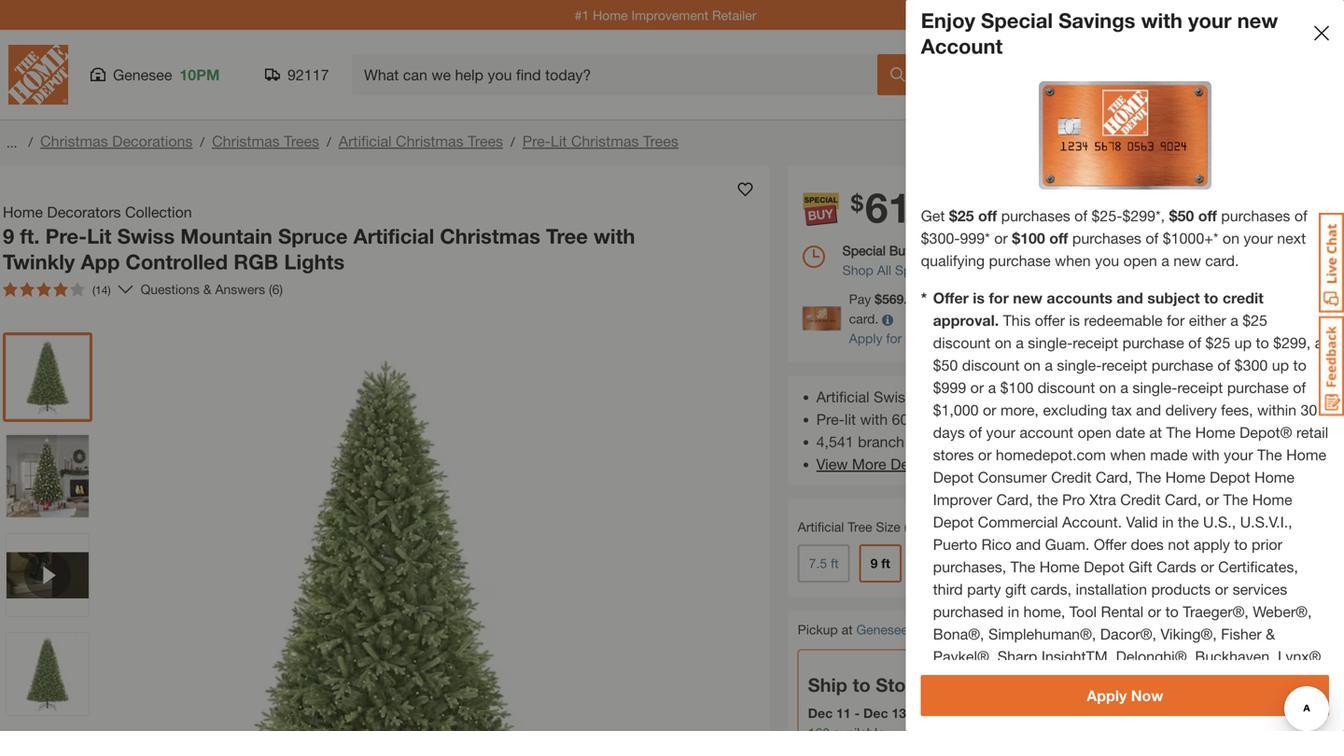 Task type: locate. For each thing, give the bounding box(es) containing it.
4 stars image
[[3, 282, 85, 297]]

92117 link
[[1046, 620, 1082, 640]]

1 horizontal spatial buy
[[942, 262, 965, 278]]

00 inside the $ 619 00
[[936, 189, 961, 216]]

1 vertical spatial open
[[1078, 423, 1112, 441]]

apply now link
[[921, 675, 1330, 716]]

for up provide
[[961, 410, 979, 428]]

dec down oci,
[[1037, 705, 1061, 721]]

tips
[[909, 433, 933, 451]]

/ right 'christmas trees' link
[[327, 134, 331, 149]]

for down subject
[[1167, 311, 1185, 329]]

1 horizontal spatial lit
[[551, 132, 567, 150]]

0 horizontal spatial credit
[[1052, 468, 1092, 486]]

/ right ...
[[28, 134, 33, 149]]

0 vertical spatial pre-
[[523, 132, 551, 150]]

9 up twinkly
[[3, 224, 14, 248]]

11 left -
[[837, 705, 851, 721]]

2 horizontal spatial special
[[982, 8, 1054, 33]]

1 / from the left
[[28, 134, 33, 149]]

0 vertical spatial apply
[[850, 331, 883, 346]]

0 vertical spatial is
[[973, 289, 985, 307]]

1 horizontal spatial $25
[[1206, 334, 1231, 352]]

1 horizontal spatial trees
[[468, 132, 503, 150]]

on inside purchases of $1000+* on your next qualifying purchase when you open a new card.
[[1223, 229, 1240, 247]]

4,541
[[817, 433, 854, 451]]

improvement
[[632, 7, 709, 23]]

1 11 from the left
[[837, 705, 851, 721]]

1 vertical spatial swiss
[[874, 388, 913, 406]]

purchases for your
[[1073, 229, 1142, 247]]

credit up pro
[[1052, 468, 1092, 486]]

a inside "your total qualifying purchase upon opening a new card."
[[1271, 291, 1278, 307]]

lynx®,
[[1279, 648, 1326, 665]]

0 vertical spatial discount
[[934, 334, 991, 352]]

1 vertical spatial qualifying
[[1070, 291, 1125, 307]]

2 11 from the left
[[1065, 705, 1079, 721]]

00
[[936, 189, 961, 216], [1033, 210, 1048, 225]]

receipt up delivery
[[1178, 379, 1224, 396]]

in inside special buy ends in 12 hrs : 29 mins : 03 secs shop all special buy of the day
[[948, 243, 959, 258]]

shop all special buy of the day link
[[803, 260, 1324, 280]]

$100 down save $ 280 . 00 ( 31 %)
[[1013, 229, 1046, 247]]

new inside enjoy special savings with your new account
[[1238, 8, 1279, 33]]

0 horizontal spatial dec
[[808, 705, 833, 721]]

and
[[1117, 289, 1144, 307], [1137, 401, 1162, 419], [1016, 536, 1042, 553]]

0 horizontal spatial tree
[[546, 224, 588, 248]]

apply for apply now
[[1087, 687, 1128, 705]]

0 vertical spatial genesee
[[113, 66, 172, 84]]

your inside "your total qualifying purchase upon opening a new card."
[[1011, 291, 1037, 307]]

a down opening
[[1231, 311, 1239, 329]]

buy down 12 at right top
[[942, 262, 965, 278]]

$ left the 619
[[851, 189, 864, 216]]

$100 up the more,
[[1001, 379, 1034, 396]]

(
[[1051, 210, 1055, 225]]

to down $299,
[[1294, 356, 1307, 374]]

of down either on the top of the page
[[1189, 334, 1202, 352]]

2 horizontal spatial pre-
[[817, 410, 845, 428]]

feedback link image
[[1320, 316, 1345, 417]]

the down depot®
[[1258, 446, 1283, 464]]

for right the 50
[[989, 289, 1009, 307]]

ft. inside home decorators collection 9 ft. pre-lit swiss mountain spruce artificial christmas tree with twinkly app controlled rgb lights
[[20, 224, 40, 248]]

date
[[1116, 423, 1146, 441]]

0 vertical spatial in
[[948, 243, 959, 258]]

a-
[[1266, 670, 1281, 688]]

ft for 7.5 ft
[[831, 556, 839, 571]]

0 vertical spatial tree
[[546, 224, 588, 248]]

1 horizontal spatial offer
[[1094, 536, 1127, 553]]

either
[[1190, 311, 1227, 329]]

excluding
[[1044, 401, 1108, 419]]

get
[[921, 207, 946, 225]]

2 horizontal spatial dec
[[1037, 705, 1061, 721]]

next
[[1278, 229, 1307, 247]]

$299*,
[[1123, 207, 1166, 225]]

a left 'lush,'
[[992, 433, 1000, 451]]

full
[[1039, 433, 1059, 451]]

$50 up the $1000+*
[[1170, 207, 1195, 225]]

alfrescotm,
[[934, 670, 1014, 688]]

purchases down $25-
[[1073, 229, 1142, 247]]

92117 button
[[265, 65, 330, 84]]

0 vertical spatial 92117
[[288, 66, 329, 84]]

qualifying
[[921, 252, 985, 269], [1070, 291, 1125, 307]]

offer inside this offer is redeemable for either a $25 discount on a single-receipt purchase of $25 up to $299, a $50 discount on a single-receipt purchase of $300 up to $999 or a $100 discount on a single-receipt purchase of $1,000 or more, excluding tax and delivery fees, within 30 days of your account open date at the home depot® retail stores or homedepot.com when made with your the home depot consumer credit card, the home depot home improver card, the pro xtra credit card, or the home depot commercial account. valid in the u.s., u.s.v.i., puerto rico and guam. offer does not apply to prior purchases, the home depot gift cards or certificates, third party gift cards, installation products or services purchased in home, tool rental or to traeger®, weber®, bona®, simplehuman®, dacor®, viking®, fisher & paykel®, sharp insighttm, delonghi®, buckhaven, lynx®, alfrescotm, oci, marvel®, bertazzoni, aga, vent-a- hood®, samsung chef collection, bosch benchmark® series, liebherr, zephyr, miele, signat
[[1094, 536, 1127, 553]]

0 horizontal spatial :
[[1000, 243, 1004, 258]]

tree inside home decorators collection 9 ft. pre-lit swiss mountain spruce artificial christmas tree with twinkly app controlled rgb lights
[[546, 224, 588, 248]]

is
[[973, 289, 985, 307], [1070, 311, 1081, 329]]

qualifying inside "your total qualifying purchase upon opening a new card."
[[1070, 291, 1125, 307]]

of up next
[[1295, 207, 1308, 225]]

single- left 9-
[[1133, 379, 1178, 396]]

$25 down either on the top of the page
[[1206, 334, 1231, 352]]

of down 12 at right top
[[969, 262, 980, 278]]

ship to store
[[808, 674, 924, 696]]

new up $299,
[[1282, 291, 1306, 307]]

the down made
[[1137, 468, 1162, 486]]

when down date
[[1111, 446, 1147, 464]]

pre- inside ... / christmas decorations / christmas trees / artificial christmas trees / pre-lit christmas trees
[[523, 132, 551, 150]]

services button
[[1024, 52, 1083, 97]]

1 vertical spatial is
[[1070, 311, 1081, 329]]

3 / from the left
[[327, 134, 331, 149]]

open
[[1124, 252, 1158, 269], [1078, 423, 1112, 441]]

off down 31
[[1050, 229, 1069, 247]]

of inside special buy ends in 12 hrs : 29 mins : 03 secs shop all special buy of the day
[[969, 262, 980, 278]]

single- down "offer"
[[1029, 334, 1073, 352]]

1 vertical spatial at
[[842, 622, 853, 637]]

1 vertical spatial card.
[[850, 311, 879, 326]]

new inside "your total qualifying purchase upon opening a new card."
[[1282, 291, 1306, 307]]

controlled
[[126, 249, 228, 274]]

1 horizontal spatial qualifying
[[1070, 291, 1125, 307]]

10pm
[[180, 66, 220, 84]]

credit up valid
[[1121, 491, 1161, 508]]

the up u.s.,
[[1224, 491, 1249, 508]]

benchmark®
[[1216, 692, 1304, 710]]

and down commercial
[[1016, 536, 1042, 553]]

size
[[876, 519, 901, 535]]

0 horizontal spatial 00
[[936, 189, 961, 216]]

new up this
[[1014, 289, 1043, 307]]

special buy ends in 12 hrs : 29 mins : 03 secs shop all special buy of the day
[[843, 243, 1107, 278]]

1 vertical spatial $50
[[934, 356, 959, 374]]

:
[[1000, 243, 1004, 258], [1056, 243, 1059, 258]]

at inside this offer is redeemable for either a $25 discount on a single-receipt purchase of $25 up to $299, a $50 discount on a single-receipt purchase of $300 up to $999 or a $100 discount on a single-receipt purchase of $1,000 or more, excluding tax and delivery fees, within 30 days of your account open date at the home depot® retail stores or homedepot.com when made with your the home depot consumer credit card, the home depot home improver card, the pro xtra credit card, or the home depot commercial account. valid in the u.s., u.s.v.i., puerto rico and guam. offer does not apply to prior purchases, the home depot gift cards or certificates, third party gift cards, installation products or services purchased in home, tool rental or to traeger®, weber®, bona®, simplehuman®, dacor®, viking®, fisher & paykel®, sharp insighttm, delonghi®, buckhaven, lynx®, alfrescotm, oci, marvel®, bertazzoni, aga, vent-a- hood®, samsung chef collection, bosch benchmark® series, liebherr, zephyr, miele, signat
[[1150, 423, 1163, 441]]

30
[[1301, 401, 1318, 419]]

1 vertical spatial the
[[1038, 491, 1059, 508]]

total
[[1040, 291, 1066, 307]]

2 horizontal spatial trees
[[643, 132, 679, 150]]

0 vertical spatial consumer
[[995, 331, 1055, 346]]

purchase down $100 off
[[990, 252, 1051, 269]]

your down the more,
[[987, 423, 1016, 441]]

0 horizontal spatial &
[[203, 282, 212, 297]]

1 horizontal spatial ft.
[[1199, 388, 1212, 406]]

day
[[1006, 262, 1029, 278]]

1 vertical spatial in
[[1163, 513, 1174, 531]]

/ right decorations
[[200, 134, 205, 149]]

when inside purchases of $1000+* on your next qualifying purchase when you open a new card.
[[1055, 252, 1091, 269]]

swiss inside artificial swiss mountain spruce christmas tree stands 9-ft. tall pre-lit with 600 leds for a starry ambience 4,541 branch tips provide a lush, full appearance view more details
[[874, 388, 913, 406]]

lit inside home decorators collection 9 ft. pre-lit swiss mountain spruce artificial christmas tree with twinkly app controlled rgb lights
[[87, 224, 112, 248]]

00 left (
[[1033, 210, 1048, 225]]

delivery
[[979, 674, 1051, 696]]

vent-
[[1231, 670, 1266, 688]]

at right the pickup
[[842, 622, 853, 637]]

at right date
[[1150, 423, 1163, 441]]

paykel®,
[[934, 648, 994, 665]]

pro
[[1063, 491, 1086, 508]]

1 horizontal spatial dec
[[864, 705, 889, 721]]

puerto
[[934, 536, 978, 553]]

savings
[[1059, 8, 1136, 33]]

1 horizontal spatial open
[[1124, 252, 1158, 269]]

%)
[[1069, 210, 1086, 225]]

your inside enjoy special savings with your new account
[[1189, 8, 1232, 33]]

(14)
[[92, 283, 111, 297]]

is inside offer is for new accounts and subject to credit approval
[[973, 289, 985, 307]]

lit down home decorators collection 'link'
[[87, 224, 112, 248]]

1 vertical spatial genesee
[[857, 622, 909, 637]]

appearance
[[1063, 433, 1142, 451]]

dec 11 - dec 13
[[808, 705, 907, 721]]

home,
[[1024, 603, 1066, 621]]

0 vertical spatial at
[[1150, 423, 1163, 441]]

2 vertical spatial the
[[1179, 513, 1200, 531]]

internet
[[1113, 132, 1152, 145]]

0 vertical spatial and
[[1117, 289, 1144, 307]]

1 vertical spatial apply
[[1087, 687, 1128, 705]]

christmas
[[40, 132, 108, 150], [212, 132, 280, 150], [396, 132, 464, 150], [571, 132, 639, 150], [440, 224, 541, 248], [1034, 388, 1102, 406]]

0 horizontal spatial in
[[948, 243, 959, 258]]

#1 home improvement retailer
[[575, 7, 757, 23]]

purchases inside purchases of $1000+* on your next qualifying purchase when you open a new card.
[[1073, 229, 1142, 247]]

1 vertical spatial consumer
[[978, 468, 1048, 486]]

the up not
[[1179, 513, 1200, 531]]

0 horizontal spatial apply
[[850, 331, 883, 346]]

consumer down this
[[995, 331, 1055, 346]]

dacor®,
[[1101, 625, 1157, 643]]

1 horizontal spatial 9
[[871, 556, 878, 571]]

card. down pay
[[850, 311, 879, 326]]

with inside this offer is redeemable for either a $25 discount on a single-receipt purchase of $25 up to $299, a $50 discount on a single-receipt purchase of $300 up to $999 or a $100 discount on a single-receipt purchase of $1,000 or more, excluding tax and delivery fees, within 30 days of your account open date at the home depot® retail stores or homedepot.com when made with your the home depot consumer credit card, the home depot home improver card, the pro xtra credit card, or the home depot commercial account. valid in the u.s., u.s.v.i., puerto rico and guam. offer does not apply to prior purchases, the home depot gift cards or certificates, third party gift cards, installation products or services purchased in home, tool rental or to traeger®, weber®, bona®, simplehuman®, dacor®, viking®, fisher & paykel®, sharp insighttm, delonghi®, buckhaven, lynx®, alfrescotm, oci, marvel®, bertazzoni, aga, vent-a- hood®, samsung chef collection, bosch benchmark® series, liebherr, zephyr, miele, signat
[[1193, 446, 1220, 464]]

0 horizontal spatial up
[[1235, 334, 1252, 352]]

0 horizontal spatial the
[[984, 262, 1002, 278]]

0 horizontal spatial at
[[842, 622, 853, 637]]

0 vertical spatial when
[[1055, 252, 1091, 269]]

starry
[[995, 410, 1033, 428]]

offer inside offer is for new accounts and subject to credit approval
[[934, 289, 969, 307]]

the left pro
[[1038, 491, 1059, 508]]

ft down "size"
[[882, 556, 891, 571]]

card, up commercial
[[997, 491, 1034, 508]]

2 vertical spatial pre-
[[817, 410, 845, 428]]

0 horizontal spatial when
[[1055, 252, 1091, 269]]

pay
[[850, 291, 872, 307]]

$1000+*
[[1163, 229, 1219, 247]]

0 horizontal spatial pre-
[[45, 224, 87, 248]]

offer right *
[[934, 289, 969, 307]]

& left answers
[[203, 282, 212, 297]]

1 horizontal spatial up
[[1273, 356, 1290, 374]]

2 horizontal spatial the
[[1179, 513, 1200, 531]]

1 : from the left
[[1000, 243, 1004, 258]]

0 vertical spatial open
[[1124, 252, 1158, 269]]

home inside home decorators collection 9 ft. pre-lit swiss mountain spruce artificial christmas tree with twinkly app controlled rgb lights
[[3, 203, 43, 221]]

or right 'rental'
[[1148, 603, 1162, 621]]

purchase down '$300'
[[1228, 379, 1290, 396]]

0 horizontal spatial ft.
[[20, 224, 40, 248]]

0 horizontal spatial trees
[[284, 132, 319, 150]]

1 horizontal spatial 11
[[1065, 705, 1079, 721]]

9
[[3, 224, 14, 248], [930, 519, 938, 535], [871, 556, 878, 571]]

commercial
[[978, 513, 1059, 531]]

swiss down collection
[[117, 224, 175, 248]]

1 horizontal spatial tree
[[848, 519, 873, 535]]

$299,
[[1274, 334, 1311, 352]]

(14) link
[[0, 275, 133, 304]]

buckhaven,
[[1196, 648, 1274, 665]]

swiss inside home decorators collection 9 ft. pre-lit swiss mountain spruce artificial christmas tree with twinkly app controlled rgb lights
[[117, 224, 175, 248]]

card. inside purchases of $1000+* on your next qualifying purchase when you open a new card.
[[1206, 252, 1240, 269]]

9 inside home decorators collection 9 ft. pre-lit swiss mountain spruce artificial christmas tree with twinkly app controlled rgb lights
[[3, 224, 14, 248]]

0 vertical spatial special
[[982, 8, 1054, 33]]

3 dec from the left
[[1037, 705, 1061, 721]]

a down the $1000+*
[[1162, 252, 1170, 269]]

special inside enjoy special savings with your new account
[[982, 8, 1054, 33]]

1 horizontal spatial at
[[1150, 423, 1163, 441]]

certificates,
[[1219, 558, 1299, 576]]

genesee 10pm
[[113, 66, 220, 84]]

artificial tree size (ft.) 9 ft
[[798, 519, 950, 535]]

bosch
[[1169, 692, 1212, 710]]

ft inside button
[[882, 556, 891, 571]]

$ right after
[[956, 291, 963, 307]]

receipt
[[1073, 334, 1119, 352], [1102, 356, 1148, 374], [1178, 379, 1224, 396]]

genesee left 10pm
[[113, 66, 172, 84]]

2 horizontal spatial in
[[1163, 513, 1174, 531]]

$ inside the $ 619 00
[[851, 189, 864, 216]]

1 dec from the left
[[808, 705, 833, 721]]

at
[[1150, 423, 1163, 441], [842, 622, 853, 637]]

is inside this offer is redeemable for either a $25 discount on a single-receipt purchase of $25 up to $299, a $50 discount on a single-receipt purchase of $300 up to $999 or a $100 discount on a single-receipt purchase of $1,000 or more, excluding tax and delivery fees, within 30 days of your account open date at the home depot® retail stores or homedepot.com when made with your the home depot consumer credit card, the home depot home improver card, the pro xtra credit card, or the home depot commercial account. valid in the u.s., u.s.v.i., puerto rico and guam. offer does not apply to prior purchases, the home depot gift cards or certificates, third party gift cards, installation products or services purchased in home, tool rental or to traeger®, weber®, bona®, simplehuman®, dacor®, viking®, fisher & paykel®, sharp insighttm, delonghi®, buckhaven, lynx®, alfrescotm, oci, marvel®, bertazzoni, aga, vent-a- hood®, samsung chef collection, bosch benchmark® series, liebherr, zephyr, miele, signat
[[1070, 311, 1081, 329]]

0 vertical spatial &
[[203, 282, 212, 297]]

2 vertical spatial and
[[1016, 536, 1042, 553]]

special up shop
[[843, 243, 886, 258]]

card, up not
[[1166, 491, 1202, 508]]

1 vertical spatial when
[[1111, 446, 1147, 464]]

for inside this offer is redeemable for either a $25 discount on a single-receipt purchase of $25 up to $299, a $50 discount on a single-receipt purchase of $300 up to $999 or a $100 discount on a single-receipt purchase of $1,000 or more, excluding tax and delivery fees, within 30 days of your account open date at the home depot® retail stores or homedepot.com when made with your the home depot consumer credit card, the home depot home improver card, the pro xtra credit card, or the home depot commercial account. valid in the u.s., u.s.v.i., puerto rico and guam. offer does not apply to prior purchases, the home depot gift cards or certificates, third party gift cards, installation products or services purchased in home, tool rental or to traeger®, weber®, bona®, simplehuman®, dacor®, viking®, fisher & paykel®, sharp insighttm, delonghi®, buckhaven, lynx®, alfrescotm, oci, marvel®, bertazzoni, aga, vent-a- hood®, samsung chef collection, bosch benchmark® series, liebherr, zephyr, miele, signat
[[1167, 311, 1185, 329]]

or up traeger®,
[[1216, 580, 1229, 598]]

apply now image
[[803, 307, 850, 331]]

$25 up 999* at top right
[[950, 207, 975, 225]]

ft inside button
[[831, 556, 839, 571]]

11 inside delivery monday, dec 11
[[1065, 705, 1079, 721]]

*
[[921, 289, 932, 307]]

delivering
[[969, 622, 1027, 637]]

stores
[[934, 446, 975, 464]]

1 vertical spatial special
[[843, 243, 886, 258]]

your up this
[[1011, 291, 1037, 307]]

tool
[[1070, 603, 1097, 621]]

buy up all on the right of page
[[890, 243, 913, 258]]

$50 up $999
[[934, 356, 959, 374]]

1 vertical spatial offer
[[1094, 536, 1127, 553]]

or right stores
[[979, 446, 992, 464]]

0 horizontal spatial 11
[[837, 705, 851, 721]]

genesee button
[[857, 622, 909, 637]]

-
[[855, 705, 860, 721]]

open inside this offer is redeemable for either a $25 discount on a single-receipt purchase of $25 up to $299, a $50 discount on a single-receipt purchase of $300 up to $999 or a $100 discount on a single-receipt purchase of $1,000 or more, excluding tax and delivery fees, within 30 days of your account open date at the home depot® retail stores or homedepot.com when made with your the home depot consumer credit card, the home depot home improver card, the pro xtra credit card, or the home depot commercial account. valid in the u.s., u.s.v.i., puerto rico and guam. offer does not apply to prior purchases, the home depot gift cards or certificates, third party gift cards, installation products or services purchased in home, tool rental or to traeger®, weber®, bona®, simplehuman®, dacor®, viking®, fisher & paykel®, sharp insighttm, delonghi®, buckhaven, lynx®, alfrescotm, oci, marvel®, bertazzoni, aga, vent-a- hood®, samsung chef collection, bosch benchmark® series, liebherr, zephyr, miele, signat
[[1078, 423, 1112, 441]]

qualifying up redeemable
[[1070, 291, 1125, 307]]

11 down marvel®,
[[1065, 705, 1079, 721]]

samsung
[[991, 692, 1054, 710]]

1 horizontal spatial special
[[896, 262, 939, 278]]

a inside purchases of $1000+* on your next qualifying purchase when you open a new card.
[[1162, 252, 1170, 269]]

0 horizontal spatial swiss
[[117, 224, 175, 248]]

to up -
[[853, 674, 871, 696]]

special up account at the top of page
[[982, 8, 1054, 33]]

in left 12 at right top
[[948, 243, 959, 258]]

info image
[[883, 315, 894, 326]]

0 horizontal spatial qualifying
[[921, 252, 985, 269]]

a right opening
[[1271, 291, 1278, 307]]

#1
[[575, 7, 589, 23]]

0 horizontal spatial is
[[973, 289, 985, 307]]

new down the $1000+*
[[1174, 252, 1202, 269]]

0 horizontal spatial card.
[[850, 311, 879, 326]]

me
[[1207, 79, 1228, 97]]

$300-
[[921, 229, 961, 247]]

card, up the xtra
[[1096, 468, 1133, 486]]

purchases inside purchases of $300-999* or
[[1222, 207, 1291, 225]]

92117 down home,
[[1046, 622, 1082, 638]]

ft right 7.5
[[831, 556, 839, 571]]

0 vertical spatial $50
[[1170, 207, 1195, 225]]

purchase inside "your total qualifying purchase upon opening a new card."
[[1129, 291, 1183, 307]]

1 horizontal spatial purchases
[[1073, 229, 1142, 247]]

0 vertical spatial $25
[[950, 207, 975, 225]]

tree
[[546, 224, 588, 248], [848, 519, 873, 535]]

of down $299*,
[[1146, 229, 1159, 247]]

0 horizontal spatial offer
[[934, 289, 969, 307]]

aga,
[[1196, 670, 1226, 688]]

0 horizontal spatial off
[[979, 207, 998, 225]]

...
[[6, 135, 17, 150]]

(14) button
[[0, 275, 118, 304]]

1 horizontal spatial ft
[[882, 556, 891, 571]]

1 horizontal spatial the
[[1038, 491, 1059, 508]]

with inside artificial swiss mountain spruce christmas tree stands 9-ft. tall pre-lit with 600 leds for a starry ambience 4,541 branch tips provide a lush, full appearance view more details
[[861, 410, 888, 428]]

to left prior
[[1235, 536, 1248, 553]]

consumer down 'lush,'
[[978, 468, 1048, 486]]

pre- inside artificial swiss mountain spruce christmas tree stands 9-ft. tall pre-lit with 600 leds for a starry ambience 4,541 branch tips provide a lush, full appearance view more details
[[817, 410, 845, 428]]

or down apply at the bottom right of page
[[1201, 558, 1215, 576]]

or
[[995, 229, 1008, 247], [971, 379, 985, 396], [983, 401, 997, 419], [979, 446, 992, 464], [1206, 491, 1220, 508], [1201, 558, 1215, 576], [1216, 580, 1229, 598], [1148, 603, 1162, 621]]

artificial inside ... / christmas decorations / christmas trees / artificial christmas trees / pre-lit christmas trees
[[339, 132, 392, 150]]

home
[[593, 7, 628, 23], [3, 203, 43, 221], [917, 331, 952, 346], [1196, 423, 1236, 441], [1287, 446, 1327, 464], [1166, 468, 1206, 486], [1255, 468, 1295, 486], [1253, 491, 1293, 508], [1040, 558, 1080, 576]]

the down "hrs"
[[984, 262, 1002, 278]]

home decorators collection pre lit christmas trees 22pg90214 e1.1 image
[[7, 435, 89, 517]]

/ left pre-lit christmas trees link
[[511, 134, 515, 149]]

9 ft
[[871, 556, 891, 571]]

apply now
[[1087, 687, 1164, 705]]

a left starry
[[983, 410, 991, 428]]

off
[[979, 207, 998, 225], [1199, 207, 1218, 225], [1050, 229, 1069, 247]]

ship
[[808, 674, 848, 696]]

new left close icon
[[1238, 8, 1279, 33]]

qualifying inside purchases of $1000+* on your next qualifying purchase when you open a new card.
[[921, 252, 985, 269]]

$25 down opening
[[1243, 311, 1268, 329]]

1 horizontal spatial &
[[1267, 625, 1276, 643]]

0 vertical spatial .
[[1029, 210, 1033, 225]]

is up card
[[1070, 311, 1081, 329]]

dec down 'ship'
[[808, 705, 833, 721]]

apply up miele,
[[1087, 687, 1128, 705]]

purchases up next
[[1222, 207, 1291, 225]]

your up me button
[[1189, 8, 1232, 33]]

christmas inside artificial swiss mountain spruce christmas tree stands 9-ft. tall pre-lit with 600 leds for a starry ambience 4,541 branch tips provide a lush, full appearance view more details
[[1034, 388, 1102, 406]]

offer down account.
[[1094, 536, 1127, 553]]

ft
[[941, 519, 950, 535], [831, 556, 839, 571], [882, 556, 891, 571]]

sharp
[[998, 648, 1038, 665]]

1 vertical spatial &
[[1267, 625, 1276, 643]]

ft. inside artificial swiss mountain spruce christmas tree stands 9-ft. tall pre-lit with 600 leds for a starry ambience 4,541 branch tips provide a lush, full appearance view more details
[[1199, 388, 1212, 406]]



Task type: describe. For each thing, give the bounding box(es) containing it.
depot up u.s.,
[[1210, 468, 1251, 486]]

liebherr,
[[983, 715, 1041, 731]]

3 trees from the left
[[643, 132, 679, 150]]

this
[[1004, 311, 1031, 329]]

0 vertical spatial single-
[[1029, 334, 1073, 352]]

1 vertical spatial credit
[[1121, 491, 1161, 508]]

depot®
[[1240, 423, 1293, 441]]

for inside artificial swiss mountain spruce christmas tree stands 9-ft. tall pre-lit with 600 leds for a starry ambience 4,541 branch tips provide a lush, full appearance view more details
[[961, 410, 979, 428]]

open drawer to view shop all image
[[960, 52, 983, 75]]

a down this
[[1016, 334, 1024, 352]]

rgb
[[234, 249, 279, 274]]

2 horizontal spatial card,
[[1166, 491, 1202, 508]]

collection,
[[1094, 692, 1165, 710]]

1 vertical spatial discount
[[963, 356, 1020, 374]]

0 horizontal spatial card,
[[997, 491, 1034, 508]]

purchases of $300-999* or
[[921, 207, 1308, 247]]

& inside this offer is redeemable for either a $25 discount on a single-receipt purchase of $25 up to $299, a $50 discount on a single-receipt purchase of $300 up to $999 or a $100 discount on a single-receipt purchase of $1,000 or more, excluding tax and delivery fees, within 30 days of your account open date at the home depot® retail stores or homedepot.com when made with your the home depot consumer credit card, the home depot home improver card, the pro xtra credit card, or the home depot commercial account. valid in the u.s., u.s.v.i., puerto rico and guam. offer does not apply to prior purchases, the home depot gift cards or certificates, third party gift cards, installation products or services purchased in home, tool rental or to traeger®, weber®, bona®, simplehuman®, dacor®, viking®, fisher & paykel®, sharp insighttm, delonghi®, buckhaven, lynx®, alfrescotm, oci, marvel®, bertazzoni, aga, vent-a- hood®, samsung chef collection, bosch benchmark® series, liebherr, zephyr, miele, signat
[[1267, 625, 1276, 643]]

7.5 ft
[[809, 556, 839, 571]]

2 vertical spatial single-
[[1133, 379, 1178, 396]]

improver
[[934, 491, 993, 508]]

of inside purchases of $1000+* on your next qualifying purchase when you open a new card.
[[1146, 229, 1159, 247]]

4 / from the left
[[511, 134, 515, 149]]

products
[[1152, 580, 1211, 598]]

diy
[[1124, 79, 1148, 97]]

or inside purchases of $300-999* or
[[995, 229, 1008, 247]]

fisher
[[1222, 625, 1262, 643]]

the inside special buy ends in 12 hrs : 29 mins : 03 secs shop all special buy of the day
[[984, 262, 1002, 278]]

pre-lit christmas trees link
[[523, 132, 679, 150]]

... / christmas decorations / christmas trees / artificial christmas trees / pre-lit christmas trees
[[3, 132, 679, 150]]

oci,
[[1018, 670, 1048, 688]]

1 vertical spatial tree
[[848, 519, 873, 535]]

1 vertical spatial buy
[[942, 262, 965, 278]]

on up tax
[[1100, 379, 1117, 396]]

12
[[962, 243, 977, 258]]

9 ft button
[[860, 544, 902, 583]]

bona®,
[[934, 625, 985, 643]]

cards,
[[1031, 580, 1072, 598]]

2 horizontal spatial off
[[1199, 207, 1218, 225]]

shop
[[843, 262, 874, 278]]

lush,
[[1004, 433, 1035, 451]]

monday,
[[979, 705, 1033, 721]]

0 vertical spatial $100
[[1013, 229, 1046, 247]]

with inside home decorators collection 9 ft. pre-lit swiss mountain spruce artificial christmas tree with twinkly app controlled rgb lights
[[594, 224, 635, 248]]

9-
[[1184, 388, 1199, 406]]

9 inside 9 ft button
[[871, 556, 878, 571]]

to inside delivering to 92117
[[1030, 622, 1042, 637]]

0 horizontal spatial purchases
[[1002, 207, 1071, 225]]

2 horizontal spatial $25
[[1243, 311, 1268, 329]]

0 vertical spatial credit
[[1052, 468, 1092, 486]]

0 horizontal spatial special
[[843, 243, 886, 258]]

What can we help you find today? search field
[[364, 55, 877, 94]]

to up '$300'
[[1257, 334, 1270, 352]]

#
[[1155, 132, 1161, 145]]

apply
[[1194, 536, 1231, 553]]

0 horizontal spatial genesee
[[113, 66, 172, 84]]

made
[[1151, 446, 1189, 464]]

03
[[1063, 243, 1078, 258]]

the home depot logo image
[[8, 45, 68, 105]]

$50 inside this offer is redeemable for either a $25 discount on a single-receipt purchase of $25 up to $299, a $50 discount on a single-receipt purchase of $300 up to $999 or a $100 discount on a single-receipt purchase of $1,000 or more, excluding tax and delivery fees, within 30 days of your account open date at the home depot® retail stores or homedepot.com when made with your the home depot consumer credit card, the home depot home improver card, the pro xtra credit card, or the home depot commercial account. valid in the u.s., u.s.v.i., puerto rico and guam. offer does not apply to prior purchases, the home depot gift cards or certificates, third party gift cards, installation products or services purchased in home, tool rental or to traeger®, weber®, bona®, simplehuman®, dacor®, viking®, fisher & paykel®, sharp insighttm, delonghi®, buckhaven, lynx®, alfrescotm, oci, marvel®, bertazzoni, aga, vent-a- hood®, samsung chef collection, bosch benchmark® series, liebherr, zephyr, miele, signat
[[934, 356, 959, 374]]

92117 inside delivering to 92117
[[1046, 622, 1082, 638]]

of left '$300'
[[1218, 356, 1231, 374]]

1 vertical spatial and
[[1137, 401, 1162, 419]]

depot up installation
[[1084, 558, 1125, 576]]

1 horizontal spatial .
[[1029, 210, 1033, 225]]

or up u.s.,
[[1206, 491, 1220, 508]]

2 trees from the left
[[468, 132, 503, 150]]

1 trees from the left
[[284, 132, 319, 150]]

1 horizontal spatial in
[[1008, 603, 1020, 621]]

services
[[1233, 580, 1288, 598]]

christmas trees link
[[212, 132, 319, 150]]

open inside purchases of $1000+* on your next qualifying purchase when you open a new card.
[[1124, 252, 1158, 269]]

92117 inside button
[[288, 66, 329, 84]]

a down 569.00
[[906, 331, 913, 346]]

pickup
[[798, 622, 838, 637]]

on up spruce
[[1024, 356, 1041, 374]]

decorations
[[112, 132, 193, 150]]

depot up puerto
[[934, 513, 974, 531]]

2 horizontal spatial 9
[[930, 519, 938, 535]]

store
[[876, 674, 924, 696]]

1 horizontal spatial 00
[[1033, 210, 1048, 225]]

2 vertical spatial discount
[[1038, 379, 1096, 396]]

325038117
[[1164, 132, 1220, 145]]

31
[[1055, 210, 1069, 225]]

within
[[1258, 401, 1297, 419]]

to down products
[[1166, 603, 1179, 621]]

2 dec from the left
[[864, 705, 889, 721]]

depot down stores
[[934, 468, 974, 486]]

29
[[1008, 243, 1022, 258]]

home decorators collection 9 ft. pre-lit swiss mountain spruce artificial christmas tree with twinkly app controlled rgb lights
[[3, 203, 635, 274]]

consumer inside this offer is redeemable for either a $25 discount on a single-receipt purchase of $25 up to $299, a $50 discount on a single-receipt purchase of $300 up to $999 or a $100 discount on a single-receipt purchase of $1,000 or more, excluding tax and delivery fees, within 30 days of your account open date at the home depot® retail stores or homedepot.com when made with your the home depot consumer credit card, the home depot home improver card, the pro xtra credit card, or the home depot commercial account. valid in the u.s., u.s.v.i., puerto rico and guam. offer does not apply to prior purchases, the home depot gift cards or certificates, third party gift cards, installation products or services purchased in home, tool rental or to traeger®, weber®, bona®, simplehuman®, dacor®, viking®, fisher & paykel®, sharp insighttm, delonghi®, buckhaven, lynx®, alfrescotm, oci, marvel®, bertazzoni, aga, vent-a- hood®, samsung chef collection, bosch benchmark® series, liebherr, zephyr, miele, signat
[[978, 468, 1048, 486]]

apply for apply for a home depot consumer card
[[850, 331, 883, 346]]

home decorators collection pre lit christmas trees 22pg90214 64.0 image
[[7, 336, 89, 418]]

your inside purchases of $1000+* on your next qualifying purchase when you open a new card.
[[1244, 229, 1274, 247]]

christmas inside home decorators collection 9 ft. pre-lit swiss mountain spruce artificial christmas tree with twinkly app controlled rgb lights
[[440, 224, 541, 248]]

gift
[[1006, 580, 1027, 598]]

to inside offer is for new accounts and subject to credit approval
[[1205, 289, 1219, 307]]

1 vertical spatial single-
[[1058, 356, 1102, 374]]

offer
[[1035, 311, 1066, 329]]

your down depot®
[[1225, 446, 1254, 464]]

your total qualifying purchase upon opening a new card.
[[850, 291, 1306, 326]]

ends
[[916, 243, 945, 258]]

1 horizontal spatial $50
[[1170, 207, 1195, 225]]

save
[[968, 210, 997, 225]]

0 vertical spatial receipt
[[1073, 334, 1119, 352]]

home decorators collection link
[[3, 201, 200, 223]]

purchase up 9-
[[1152, 356, 1214, 374]]

of up '30'
[[1294, 379, 1307, 396]]

(ft.)
[[905, 519, 923, 535]]

or left the more,
[[983, 401, 997, 419]]

2 horizontal spatial ft
[[941, 519, 950, 535]]

0 vertical spatial up
[[1235, 334, 1252, 352]]

for inside offer is for new accounts and subject to credit approval
[[989, 289, 1009, 307]]

delivering to 92117
[[969, 622, 1082, 638]]

artificial inside home decorators collection 9 ft. pre-lit swiss mountain spruce artificial christmas tree with twinkly app controlled rgb lights
[[354, 224, 435, 248]]

1 horizontal spatial off
[[1050, 229, 1069, 247]]

$25-
[[1092, 207, 1123, 225]]

2 : from the left
[[1056, 243, 1059, 258]]

new inside offer is for new accounts and subject to credit approval
[[1014, 289, 1043, 307]]

miele,
[[1099, 715, 1139, 731]]

simplehuman®,
[[989, 625, 1097, 643]]

u.s.,
[[1204, 513, 1237, 531]]

2 vertical spatial receipt
[[1178, 379, 1224, 396]]

purchase inside purchases of $1000+* on your next qualifying purchase when you open a new card.
[[990, 252, 1051, 269]]

enjoy special savings with your new account
[[921, 8, 1279, 58]]

or right $999
[[971, 379, 985, 396]]

999*
[[961, 229, 991, 247]]

ft for 9 ft
[[882, 556, 891, 571]]

$100 inside this offer is redeemable for either a $25 discount on a single-receipt purchase of $25 up to $299, a $50 discount on a single-receipt purchase of $300 up to $999 or a $100 discount on a single-receipt purchase of $1,000 or more, excluding tax and delivery fees, within 30 days of your account open date at the home depot® retail stores or homedepot.com when made with your the home depot consumer credit card, the home depot home improver card, the pro xtra credit card, or the home depot commercial account. valid in the u.s., u.s.v.i., puerto rico and guam. offer does not apply to prior purchases, the home depot gift cards or certificates, third party gift cards, installation products or services purchased in home, tool rental or to traeger®, weber®, bona®, simplehuman®, dacor®, viking®, fisher & paykel®, sharp insighttm, delonghi®, buckhaven, lynx®, alfrescotm, oci, marvel®, bertazzoni, aga, vent-a- hood®, samsung chef collection, bosch benchmark® series, liebherr, zephyr, miele, signat
[[1001, 379, 1034, 396]]

view more details link
[[817, 455, 936, 473]]

purchased
[[934, 603, 1004, 621]]

credit card icon image
[[1039, 81, 1212, 190]]

a up tax
[[1121, 379, 1129, 396]]

collection
[[125, 203, 192, 221]]

traeger®,
[[1184, 603, 1249, 621]]

lit inside ... / christmas decorations / christmas trees / artificial christmas trees / pre-lit christmas trees
[[551, 132, 567, 150]]

$999
[[934, 379, 967, 396]]

delivery monday, dec 11
[[979, 674, 1079, 721]]

2 vertical spatial $25
[[1206, 334, 1231, 352]]

lit
[[845, 410, 856, 428]]

when inside this offer is redeemable for either a $25 discount on a single-receipt purchase of $25 up to $299, a $50 discount on a single-receipt purchase of $300 up to $999 or a $100 discount on a single-receipt purchase of $1,000 or more, excluding tax and delivery fees, within 30 days of your account open date at the home depot® retail stores or homedepot.com when made with your the home depot consumer credit card, the home depot home improver card, the pro xtra credit card, or the home depot commercial account. valid in the u.s., u.s.v.i., puerto rico and guam. offer does not apply to prior purchases, the home depot gift cards or certificates, third party gift cards, installation products or services purchased in home, tool rental or to traeger®, weber®, bona®, simplehuman®, dacor®, viking®, fisher & paykel®, sharp insighttm, delonghi®, buckhaven, lynx®, alfrescotm, oci, marvel®, bertazzoni, aga, vent-a- hood®, samsung chef collection, bosch benchmark® series, liebherr, zephyr, miele, signat
[[1111, 446, 1147, 464]]

the up made
[[1167, 423, 1192, 441]]

fees,
[[1222, 401, 1254, 419]]

not
[[1169, 536, 1190, 553]]

pre- inside home decorators collection 9 ft. pre-lit swiss mountain spruce artificial christmas tree with twinkly app controlled rgb lights
[[45, 224, 87, 248]]

a down "offer"
[[1045, 356, 1053, 374]]

more,
[[1001, 401, 1039, 419]]

approval
[[934, 311, 995, 329]]

mountain
[[918, 388, 980, 406]]

rental
[[1102, 603, 1144, 621]]

a up starry
[[989, 379, 997, 396]]

2 vertical spatial special
[[896, 262, 939, 278]]

me button
[[1188, 52, 1248, 97]]

of inside purchases of $300-999* or
[[1295, 207, 1308, 225]]

$ right pay
[[875, 291, 883, 307]]

on down this
[[995, 334, 1012, 352]]

new inside purchases of $1000+* on your next qualifying purchase when you open a new card.
[[1174, 252, 1202, 269]]

valid
[[1127, 513, 1159, 531]]

with inside enjoy special savings with your new account
[[1142, 8, 1183, 33]]

619
[[866, 182, 934, 232]]

0 vertical spatial buy
[[890, 243, 913, 258]]

purchase down redeemable
[[1123, 334, 1185, 352]]

provide
[[938, 433, 987, 451]]

1 horizontal spatial genesee
[[857, 622, 909, 637]]

credit
[[1223, 289, 1264, 307]]

1 vertical spatial .
[[995, 311, 1004, 329]]

home decorators collection pre lit christmas trees 22pg90214 40.2 image
[[7, 633, 89, 715]]

600
[[892, 410, 917, 428]]

tall
[[1216, 388, 1235, 406]]

1 vertical spatial receipt
[[1102, 356, 1148, 374]]

details
[[891, 455, 936, 473]]

of right 31
[[1075, 207, 1088, 225]]

1 horizontal spatial card,
[[1096, 468, 1133, 486]]

cards
[[1157, 558, 1197, 576]]

artificial inside artificial swiss mountain spruce christmas tree stands 9-ft. tall pre-lit with 600 leds for a starry ambience 4,541 branch tips provide a lush, full appearance view more details
[[817, 388, 870, 406]]

6329914715112 image
[[7, 534, 89, 616]]

and inside offer is for new accounts and subject to credit approval
[[1117, 289, 1144, 307]]

live chat image
[[1320, 213, 1345, 313]]

depot down approval
[[955, 331, 991, 346]]

card. inside "your total qualifying purchase upon opening a new card."
[[850, 311, 879, 326]]

gift
[[1129, 558, 1153, 576]]

dec inside delivery monday, dec 11
[[1037, 705, 1061, 721]]

for down info image
[[887, 331, 902, 346]]

a right $299,
[[1316, 334, 1324, 352]]

of right the days in the bottom of the page
[[970, 423, 983, 441]]

the up gift
[[1011, 558, 1036, 576]]

$ right save
[[1000, 210, 1008, 225]]

close image
[[1315, 26, 1330, 41]]

all
[[878, 262, 892, 278]]

card
[[1059, 331, 1087, 346]]

enjoy
[[921, 8, 976, 33]]

purchases for or
[[1222, 207, 1291, 225]]

1 vertical spatial up
[[1273, 356, 1290, 374]]

2 / from the left
[[200, 134, 205, 149]]

marvel®,
[[1052, 670, 1113, 688]]



Task type: vqa. For each thing, say whether or not it's contained in the screenshot.
brown homy casa task chairs renee e1.1 image
no



